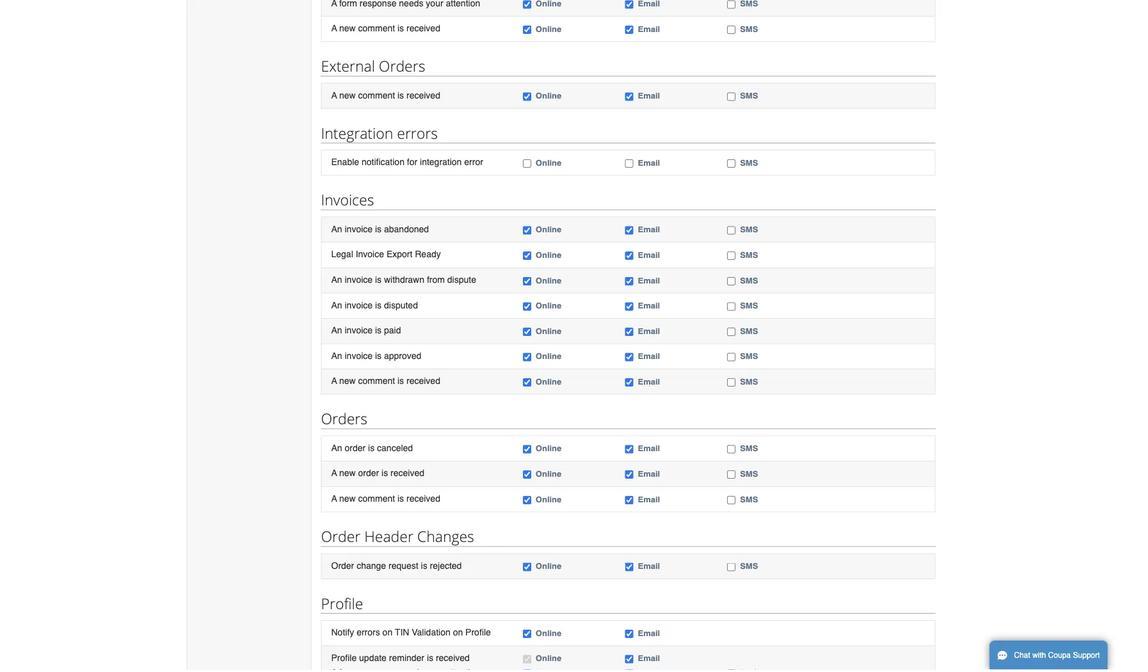 Task type: describe. For each thing, give the bounding box(es) containing it.
11 email from the top
[[638, 444, 660, 454]]

received down approved on the left of the page
[[407, 376, 441, 386]]

abandoned
[[384, 224, 429, 234]]

12 online from the top
[[536, 469, 562, 479]]

received up 'integration errors'
[[407, 90, 441, 100]]

11 sms from the top
[[741, 444, 759, 454]]

invoice for disputed
[[345, 300, 373, 310]]

7 sms from the top
[[741, 301, 759, 311]]

4 online from the top
[[536, 225, 562, 235]]

9 sms from the top
[[741, 352, 759, 361]]

4 sms from the top
[[741, 225, 759, 235]]

an for an invoice is disputed
[[331, 300, 342, 310]]

16 email from the top
[[638, 654, 660, 664]]

from
[[427, 275, 445, 285]]

is down approved on the left of the page
[[398, 376, 404, 386]]

is down a new order is received
[[398, 494, 404, 504]]

2 a new comment is received from the top
[[331, 90, 441, 100]]

is left paid
[[375, 325, 382, 336]]

errors for notify
[[357, 628, 380, 638]]

1 a new comment is received from the top
[[331, 23, 441, 33]]

withdrawn
[[384, 275, 425, 285]]

notify
[[331, 628, 354, 638]]

5 a from the top
[[331, 494, 337, 504]]

5 online from the top
[[536, 250, 562, 260]]

update
[[359, 653, 387, 663]]

1 online from the top
[[536, 24, 562, 34]]

1 vertical spatial profile
[[466, 628, 491, 638]]

3 comment from the top
[[358, 376, 395, 386]]

order change request is rejected
[[331, 561, 462, 571]]

order for order change request is rejected
[[331, 561, 354, 571]]

received up external orders at the left top of the page
[[407, 23, 441, 33]]

13 sms from the top
[[741, 495, 759, 504]]

chat with coupa support button
[[990, 641, 1108, 671]]

a new order is received
[[331, 468, 425, 479]]

5 sms from the top
[[741, 250, 759, 260]]

5 email from the top
[[638, 250, 660, 260]]

14 online from the top
[[536, 562, 562, 571]]

is left canceled
[[368, 443, 375, 453]]

approved
[[384, 351, 422, 361]]

13 email from the top
[[638, 495, 660, 504]]

request
[[389, 561, 419, 571]]

3 a new comment is received from the top
[[331, 376, 441, 386]]

chat with coupa support
[[1015, 651, 1101, 660]]

15 online from the top
[[536, 629, 562, 638]]

external
[[321, 56, 375, 76]]

reminder
[[389, 653, 425, 663]]

is up an invoice is disputed
[[375, 275, 382, 285]]

is down external orders at the left top of the page
[[398, 90, 404, 100]]

1 vertical spatial order
[[358, 468, 379, 479]]

header
[[365, 527, 414, 547]]

11 online from the top
[[536, 444, 562, 454]]

2 comment from the top
[[358, 90, 395, 100]]

invoice
[[356, 249, 384, 260]]

14 sms from the top
[[741, 562, 759, 571]]

dispute
[[448, 275, 477, 285]]

0 vertical spatial orders
[[379, 56, 426, 76]]

13 online from the top
[[536, 495, 562, 504]]

4 a new comment is received from the top
[[331, 494, 441, 504]]

is right request
[[421, 561, 428, 571]]

disputed
[[384, 300, 418, 310]]

received down the validation
[[436, 653, 470, 663]]

export
[[387, 249, 413, 260]]

9 email from the top
[[638, 352, 660, 361]]

7 online from the top
[[536, 301, 562, 311]]

6 online from the top
[[536, 276, 562, 285]]

1 new from the top
[[339, 23, 356, 33]]

1 sms from the top
[[741, 24, 759, 34]]



Task type: locate. For each thing, give the bounding box(es) containing it.
invoice
[[345, 224, 373, 234], [345, 275, 373, 285], [345, 300, 373, 310], [345, 325, 373, 336], [345, 351, 373, 361]]

6 an from the top
[[331, 443, 342, 453]]

integration
[[321, 123, 393, 143]]

profile down notify
[[331, 653, 357, 663]]

comment
[[358, 23, 395, 33], [358, 90, 395, 100], [358, 376, 395, 386], [358, 494, 395, 504]]

10 sms from the top
[[741, 377, 759, 387]]

invoice down an invoice is disputed
[[345, 325, 373, 336]]

order
[[345, 443, 366, 453], [358, 468, 379, 479]]

1 horizontal spatial errors
[[397, 123, 438, 143]]

12 email from the top
[[638, 469, 660, 479]]

order up a new order is received
[[345, 443, 366, 453]]

2 on from the left
[[453, 628, 463, 638]]

support
[[1074, 651, 1101, 660]]

orders
[[379, 56, 426, 76], [321, 409, 368, 429]]

invoice down an invoice is paid
[[345, 351, 373, 361]]

order left change
[[331, 561, 354, 571]]

a new comment is received down external orders at the left top of the page
[[331, 90, 441, 100]]

an up a new order is received
[[331, 443, 342, 453]]

validation
[[412, 628, 451, 638]]

an invoice is approved
[[331, 351, 422, 361]]

15 email from the top
[[638, 629, 660, 638]]

received up the 'changes'
[[407, 494, 441, 504]]

order for order header changes
[[321, 527, 361, 547]]

a new comment is received
[[331, 23, 441, 33], [331, 90, 441, 100], [331, 376, 441, 386], [331, 494, 441, 504]]

None checkbox
[[625, 0, 634, 9], [728, 0, 736, 9], [523, 26, 532, 34], [625, 26, 634, 34], [728, 93, 736, 101], [728, 160, 736, 168], [523, 227, 532, 235], [728, 227, 736, 235], [728, 252, 736, 260], [523, 303, 532, 311], [625, 303, 634, 311], [728, 328, 736, 336], [523, 353, 532, 362], [625, 353, 634, 362], [625, 379, 634, 387], [523, 446, 532, 454], [728, 446, 736, 454], [625, 471, 634, 479], [728, 471, 736, 479], [523, 496, 532, 505], [728, 496, 736, 505], [625, 563, 634, 572], [523, 630, 532, 639], [625, 630, 634, 639], [625, 656, 634, 664], [625, 0, 634, 9], [728, 0, 736, 9], [523, 26, 532, 34], [625, 26, 634, 34], [728, 93, 736, 101], [728, 160, 736, 168], [523, 227, 532, 235], [728, 227, 736, 235], [728, 252, 736, 260], [523, 303, 532, 311], [625, 303, 634, 311], [728, 328, 736, 336], [523, 353, 532, 362], [625, 353, 634, 362], [625, 379, 634, 387], [523, 446, 532, 454], [728, 446, 736, 454], [625, 471, 634, 479], [728, 471, 736, 479], [523, 496, 532, 505], [728, 496, 736, 505], [625, 563, 634, 572], [523, 630, 532, 639], [625, 630, 634, 639], [625, 656, 634, 664]]

1 an from the top
[[331, 224, 342, 234]]

on left tin
[[383, 628, 393, 638]]

1 a from the top
[[331, 23, 337, 33]]

is right reminder
[[427, 653, 434, 663]]

is down canceled
[[382, 468, 388, 479]]

a up external at the left of the page
[[331, 23, 337, 33]]

order
[[321, 527, 361, 547], [331, 561, 354, 571]]

order up change
[[321, 527, 361, 547]]

profile update reminder is received
[[331, 653, 470, 663]]

errors for integration
[[397, 123, 438, 143]]

1 horizontal spatial orders
[[379, 56, 426, 76]]

errors
[[397, 123, 438, 143], [357, 628, 380, 638]]

an up an invoice is paid
[[331, 300, 342, 310]]

paid
[[384, 325, 401, 336]]

is left disputed
[[375, 300, 382, 310]]

enable
[[331, 157, 359, 167]]

2 online from the top
[[536, 91, 562, 101]]

a down an order is canceled
[[331, 468, 337, 479]]

an invoice is abandoned
[[331, 224, 429, 234]]

1 invoice from the top
[[345, 224, 373, 234]]

invoice for withdrawn
[[345, 275, 373, 285]]

a down external at the left of the page
[[331, 90, 337, 100]]

0 horizontal spatial on
[[383, 628, 393, 638]]

errors up for
[[397, 123, 438, 143]]

2 a from the top
[[331, 90, 337, 100]]

comment up external orders at the left top of the page
[[358, 23, 395, 33]]

2 email from the top
[[638, 91, 660, 101]]

9 online from the top
[[536, 352, 562, 361]]

5 new from the top
[[339, 494, 356, 504]]

ready
[[415, 249, 441, 260]]

notify errors on tin validation on profile
[[331, 628, 491, 638]]

0 vertical spatial order
[[321, 527, 361, 547]]

2 invoice from the top
[[345, 275, 373, 285]]

a down an invoice is approved
[[331, 376, 337, 386]]

change
[[357, 561, 386, 571]]

legal
[[331, 249, 353, 260]]

3 online from the top
[[536, 158, 562, 168]]

a
[[331, 23, 337, 33], [331, 90, 337, 100], [331, 376, 337, 386], [331, 468, 337, 479], [331, 494, 337, 504]]

tin
[[395, 628, 410, 638]]

sms
[[741, 24, 759, 34], [741, 91, 759, 101], [741, 158, 759, 168], [741, 225, 759, 235], [741, 250, 759, 260], [741, 276, 759, 285], [741, 301, 759, 311], [741, 326, 759, 336], [741, 352, 759, 361], [741, 377, 759, 387], [741, 444, 759, 454], [741, 469, 759, 479], [741, 495, 759, 504], [741, 562, 759, 571]]

6 email from the top
[[638, 276, 660, 285]]

chat
[[1015, 651, 1031, 660]]

comment down an invoice is approved
[[358, 376, 395, 386]]

profile up notify
[[321, 594, 363, 614]]

online
[[536, 24, 562, 34], [536, 91, 562, 101], [536, 158, 562, 168], [536, 225, 562, 235], [536, 250, 562, 260], [536, 276, 562, 285], [536, 301, 562, 311], [536, 326, 562, 336], [536, 352, 562, 361], [536, 377, 562, 387], [536, 444, 562, 454], [536, 469, 562, 479], [536, 495, 562, 504], [536, 562, 562, 571], [536, 629, 562, 638], [536, 654, 562, 664]]

an for an invoice is paid
[[331, 325, 342, 336]]

on
[[383, 628, 393, 638], [453, 628, 463, 638]]

invoice up invoice
[[345, 224, 373, 234]]

10 email from the top
[[638, 377, 660, 387]]

1 email from the top
[[638, 24, 660, 34]]

4 an from the top
[[331, 325, 342, 336]]

received
[[407, 23, 441, 33], [407, 90, 441, 100], [407, 376, 441, 386], [391, 468, 425, 479], [407, 494, 441, 504], [436, 653, 470, 663]]

10 online from the top
[[536, 377, 562, 387]]

4 invoice from the top
[[345, 325, 373, 336]]

3 a from the top
[[331, 376, 337, 386]]

profile
[[321, 594, 363, 614], [466, 628, 491, 638], [331, 653, 357, 663]]

an down legal
[[331, 275, 342, 285]]

7 email from the top
[[638, 301, 660, 311]]

received down canceled
[[391, 468, 425, 479]]

for
[[407, 157, 418, 167]]

an for an invoice is withdrawn from dispute
[[331, 275, 342, 285]]

invoices
[[321, 190, 374, 210]]

3 email from the top
[[638, 158, 660, 168]]

an invoice is paid
[[331, 325, 401, 336]]

orders right external at the left of the page
[[379, 56, 426, 76]]

5 invoice from the top
[[345, 351, 373, 361]]

None checkbox
[[523, 0, 532, 9], [728, 26, 736, 34], [523, 93, 532, 101], [625, 93, 634, 101], [523, 160, 532, 168], [625, 160, 634, 168], [625, 227, 634, 235], [523, 252, 532, 260], [625, 252, 634, 260], [523, 277, 532, 286], [625, 277, 634, 286], [728, 277, 736, 286], [728, 303, 736, 311], [523, 328, 532, 336], [625, 328, 634, 336], [728, 353, 736, 362], [523, 379, 532, 387], [728, 379, 736, 387], [625, 446, 634, 454], [523, 471, 532, 479], [625, 496, 634, 505], [523, 563, 532, 572], [728, 563, 736, 572], [523, 656, 532, 664], [523, 0, 532, 9], [728, 26, 736, 34], [523, 93, 532, 101], [625, 93, 634, 101], [523, 160, 532, 168], [625, 160, 634, 168], [625, 227, 634, 235], [523, 252, 532, 260], [625, 252, 634, 260], [523, 277, 532, 286], [625, 277, 634, 286], [728, 277, 736, 286], [728, 303, 736, 311], [523, 328, 532, 336], [625, 328, 634, 336], [728, 353, 736, 362], [523, 379, 532, 387], [728, 379, 736, 387], [625, 446, 634, 454], [523, 471, 532, 479], [625, 496, 634, 505], [523, 563, 532, 572], [728, 563, 736, 572], [523, 656, 532, 664]]

1 vertical spatial order
[[331, 561, 354, 571]]

notification
[[362, 157, 405, 167]]

8 sms from the top
[[741, 326, 759, 336]]

on right the validation
[[453, 628, 463, 638]]

external orders
[[321, 56, 426, 76]]

3 invoice from the top
[[345, 300, 373, 310]]

invoice for abandoned
[[345, 224, 373, 234]]

email
[[638, 24, 660, 34], [638, 91, 660, 101], [638, 158, 660, 168], [638, 225, 660, 235], [638, 250, 660, 260], [638, 276, 660, 285], [638, 301, 660, 311], [638, 326, 660, 336], [638, 352, 660, 361], [638, 377, 660, 387], [638, 444, 660, 454], [638, 469, 660, 479], [638, 495, 660, 504], [638, 562, 660, 571], [638, 629, 660, 638], [638, 654, 660, 664]]

a down a new order is received
[[331, 494, 337, 504]]

16 online from the top
[[536, 654, 562, 664]]

new down an order is canceled
[[339, 468, 356, 479]]

integration errors
[[321, 123, 438, 143]]

profile right the validation
[[466, 628, 491, 638]]

is left approved on the left of the page
[[375, 351, 382, 361]]

2 sms from the top
[[741, 91, 759, 101]]

enable notification for integration error
[[331, 157, 483, 167]]

an up legal
[[331, 224, 342, 234]]

3 sms from the top
[[741, 158, 759, 168]]

2 vertical spatial profile
[[331, 653, 357, 663]]

invoice down invoice
[[345, 275, 373, 285]]

an order is canceled
[[331, 443, 413, 453]]

error
[[465, 157, 483, 167]]

profile for profile update reminder is received
[[331, 653, 357, 663]]

14 email from the top
[[638, 562, 660, 571]]

4 new from the top
[[339, 468, 356, 479]]

changes
[[418, 527, 475, 547]]

1 horizontal spatial on
[[453, 628, 463, 638]]

rejected
[[430, 561, 462, 571]]

errors right notify
[[357, 628, 380, 638]]

a new comment is received down an invoice is approved
[[331, 376, 441, 386]]

new down external at the left of the page
[[339, 90, 356, 100]]

an invoice is disputed
[[331, 300, 418, 310]]

invoice for approved
[[345, 351, 373, 361]]

is
[[398, 23, 404, 33], [398, 90, 404, 100], [375, 224, 382, 234], [375, 275, 382, 285], [375, 300, 382, 310], [375, 325, 382, 336], [375, 351, 382, 361], [398, 376, 404, 386], [368, 443, 375, 453], [382, 468, 388, 479], [398, 494, 404, 504], [421, 561, 428, 571], [427, 653, 434, 663]]

new down a new order is received
[[339, 494, 356, 504]]

2 new from the top
[[339, 90, 356, 100]]

12 sms from the top
[[741, 469, 759, 479]]

coupa
[[1049, 651, 1072, 660]]

new
[[339, 23, 356, 33], [339, 90, 356, 100], [339, 376, 356, 386], [339, 468, 356, 479], [339, 494, 356, 504]]

6 sms from the top
[[741, 276, 759, 285]]

an for an invoice is abandoned
[[331, 224, 342, 234]]

4 comment from the top
[[358, 494, 395, 504]]

8 online from the top
[[536, 326, 562, 336]]

3 an from the top
[[331, 300, 342, 310]]

a new comment is received down a new order is received
[[331, 494, 441, 504]]

an for an invoice is approved
[[331, 351, 342, 361]]

is up legal invoice export ready
[[375, 224, 382, 234]]

0 vertical spatial order
[[345, 443, 366, 453]]

8 email from the top
[[638, 326, 660, 336]]

canceled
[[377, 443, 413, 453]]

0 vertical spatial errors
[[397, 123, 438, 143]]

orders up an order is canceled
[[321, 409, 368, 429]]

a new comment is received up external orders at the left top of the page
[[331, 23, 441, 33]]

an for an order is canceled
[[331, 443, 342, 453]]

0 horizontal spatial errors
[[357, 628, 380, 638]]

1 on from the left
[[383, 628, 393, 638]]

an down an invoice is paid
[[331, 351, 342, 361]]

0 vertical spatial profile
[[321, 594, 363, 614]]

new down an invoice is approved
[[339, 376, 356, 386]]

comment down external orders at the left top of the page
[[358, 90, 395, 100]]

an down an invoice is disputed
[[331, 325, 342, 336]]

invoice up an invoice is paid
[[345, 300, 373, 310]]

2 an from the top
[[331, 275, 342, 285]]

an
[[331, 224, 342, 234], [331, 275, 342, 285], [331, 300, 342, 310], [331, 325, 342, 336], [331, 351, 342, 361], [331, 443, 342, 453]]

invoice for paid
[[345, 325, 373, 336]]

1 vertical spatial orders
[[321, 409, 368, 429]]

order header changes
[[321, 527, 475, 547]]

an invoice is withdrawn from dispute
[[331, 275, 477, 285]]

new up external at the left of the page
[[339, 23, 356, 33]]

4 email from the top
[[638, 225, 660, 235]]

is up external orders at the left top of the page
[[398, 23, 404, 33]]

1 comment from the top
[[358, 23, 395, 33]]

integration
[[420, 157, 462, 167]]

1 vertical spatial errors
[[357, 628, 380, 638]]

4 a from the top
[[331, 468, 337, 479]]

3 new from the top
[[339, 376, 356, 386]]

comment down a new order is received
[[358, 494, 395, 504]]

legal invoice export ready
[[331, 249, 441, 260]]

order down an order is canceled
[[358, 468, 379, 479]]

0 horizontal spatial orders
[[321, 409, 368, 429]]

5 an from the top
[[331, 351, 342, 361]]

with
[[1033, 651, 1047, 660]]

profile for profile
[[321, 594, 363, 614]]



Task type: vqa. For each thing, say whether or not it's contained in the screenshot.
invoice associated with withdrawn
yes



